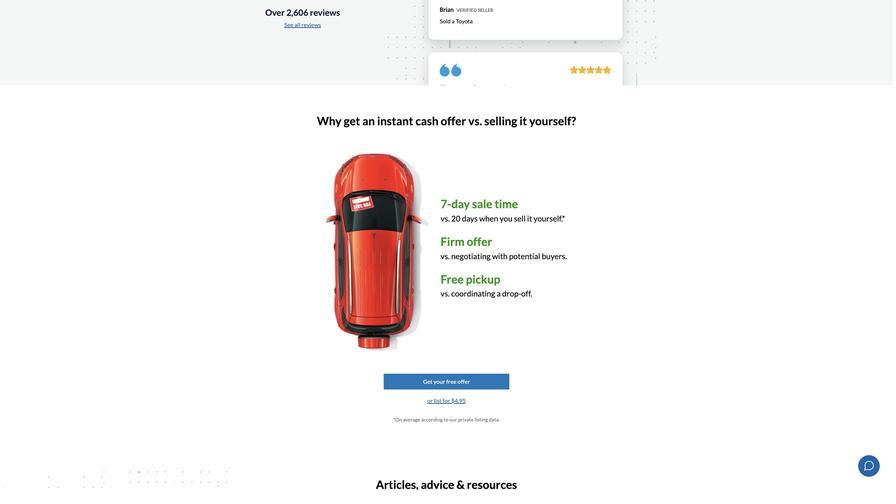 Task type: vqa. For each thing, say whether or not it's contained in the screenshot.
hp for $14,995
no



Task type: describe. For each thing, give the bounding box(es) containing it.
brian
[[440, 6, 454, 13]]

offer inside firm offer vs. negotiating with potential buyers.
[[467, 235, 493, 249]]

all
[[295, 21, 301, 28]]

sold
[[440, 18, 451, 24]]

7-day sale time vs. 20 days when you sell it yourself.*
[[441, 197, 566, 223]]

see all reviews
[[285, 21, 321, 28]]

5.0 stars image
[[604, 66, 612, 74]]

instant
[[378, 114, 414, 128]]

over
[[266, 7, 285, 17]]

drop-
[[503, 289, 522, 299]]

offer inside button
[[458, 378, 470, 385]]

verified
[[457, 7, 477, 13]]

yourself.*
[[534, 214, 566, 223]]

according
[[422, 417, 443, 423]]

potential
[[510, 251, 541, 261]]

data.
[[489, 417, 500, 423]]

reviews for see all reviews
[[302, 21, 321, 28]]

see all reviews link
[[285, 21, 321, 28]]

you
[[500, 214, 513, 223]]

vs. left selling
[[469, 114, 483, 128]]

get your free offer
[[423, 378, 470, 385]]

pickup
[[466, 272, 501, 286]]

firm
[[441, 235, 465, 249]]

*on
[[394, 417, 402, 423]]

cash
[[416, 114, 439, 128]]

listing
[[475, 417, 488, 423]]

negotiating
[[452, 251, 491, 261]]

or
[[428, 397, 433, 404]]

7-
[[441, 197, 452, 211]]

20
[[452, 214, 461, 223]]

see
[[285, 21, 294, 28]]

for
[[443, 397, 451, 404]]

day
[[452, 197, 470, 211]]

quote image
[[440, 63, 462, 77]]

$4.95
[[452, 397, 466, 404]]

time
[[495, 197, 518, 211]]

off.
[[522, 289, 533, 299]]

yourself?
[[530, 114, 577, 128]]

2,606
[[287, 7, 309, 17]]

1 5.0 stars image from the left
[[571, 66, 579, 74]]

2 5.0 stars image from the left
[[579, 66, 587, 74]]

an
[[363, 114, 375, 128]]

sell
[[514, 214, 526, 223]]

peasy!
[[472, 82, 507, 96]]

why
[[317, 114, 342, 128]]

with
[[493, 251, 508, 261]]

toyota
[[456, 18, 473, 24]]

buyers.
[[542, 251, 567, 261]]



Task type: locate. For each thing, give the bounding box(es) containing it.
free
[[447, 378, 457, 385]]

over 2,606 reviews
[[266, 7, 340, 17]]

or list for $4.95
[[428, 397, 466, 404]]

free
[[441, 272, 464, 286]]

vs. down the firm
[[441, 251, 450, 261]]

reviews up see all reviews
[[310, 7, 340, 17]]

a inside free pickup vs. coordinating a drop-off.
[[497, 289, 501, 299]]

a right sold
[[452, 18, 455, 24]]

vs.
[[469, 114, 483, 128], [441, 214, 450, 223], [441, 251, 450, 261], [441, 289, 450, 299]]

vs. left 20
[[441, 214, 450, 223]]

vs. inside 7-day sale time vs. 20 days when you sell it yourself.*
[[441, 214, 450, 223]]

0 vertical spatial a
[[452, 18, 455, 24]]

vs. inside free pickup vs. coordinating a drop-off.
[[441, 289, 450, 299]]

vs. down free
[[441, 289, 450, 299]]

private
[[458, 417, 474, 423]]

2 vertical spatial offer
[[458, 378, 470, 385]]

average
[[403, 417, 421, 423]]

vs. inside firm offer vs. negotiating with potential buyers.
[[441, 251, 450, 261]]

0 vertical spatial reviews
[[310, 7, 340, 17]]

sale
[[473, 197, 493, 211]]

when
[[480, 214, 499, 223]]

1 horizontal spatial a
[[497, 289, 501, 299]]

4 5.0 stars image from the left
[[595, 66, 604, 74]]

reviews for over 2,606 reviews
[[310, 7, 340, 17]]

1 vertical spatial a
[[497, 289, 501, 299]]

get
[[423, 378, 433, 385]]

red car image
[[326, 154, 430, 352]]

1 vertical spatial reviews
[[302, 21, 321, 28]]

free pickup vs. coordinating a drop-off.
[[441, 272, 533, 299]]

or list for $4.95 button
[[427, 396, 467, 406]]

a left drop-
[[497, 289, 501, 299]]

selling
[[485, 114, 518, 128]]

seller
[[478, 7, 494, 13]]

0 vertical spatial offer
[[441, 114, 467, 128]]

a
[[452, 18, 455, 24], [497, 289, 501, 299]]

easy
[[440, 82, 464, 96]]

get
[[344, 114, 361, 128]]

coordinating
[[452, 289, 496, 299]]

0 horizontal spatial a
[[452, 18, 455, 24]]

get your free offer button
[[384, 374, 510, 390]]

offer
[[441, 114, 467, 128], [467, 235, 493, 249], [458, 378, 470, 385]]

brian verified seller
[[440, 6, 494, 13]]

reviews right all
[[302, 21, 321, 28]]

-
[[466, 82, 470, 96]]

5.0 stars image
[[571, 66, 579, 74], [579, 66, 587, 74], [587, 66, 595, 74], [595, 66, 604, 74]]

why get an instant cash offer vs. selling it yourself?
[[317, 114, 577, 128]]

*on average according to our private listing data.
[[394, 417, 500, 423]]

it right sell
[[528, 214, 533, 223]]

to
[[444, 417, 449, 423]]

list
[[434, 397, 442, 404]]

offer right cash
[[441, 114, 467, 128]]

0 vertical spatial it
[[520, 114, 528, 128]]

offer up negotiating
[[467, 235, 493, 249]]

it right selling
[[520, 114, 528, 128]]

reviews
[[310, 7, 340, 17], [302, 21, 321, 28]]

your
[[434, 378, 446, 385]]

it inside 7-day sale time vs. 20 days when you sell it yourself.*
[[528, 214, 533, 223]]

days
[[462, 214, 478, 223]]

3 5.0 stars image from the left
[[587, 66, 595, 74]]

easy - peasy!
[[440, 82, 507, 96]]

1 vertical spatial offer
[[467, 235, 493, 249]]

it
[[520, 114, 528, 128], [528, 214, 533, 223]]

sold a toyota
[[440, 18, 473, 24]]

1 vertical spatial it
[[528, 214, 533, 223]]

open chat window image
[[864, 460, 875, 472]]

firm offer vs. negotiating with potential buyers.
[[441, 235, 567, 261]]

offer right free on the bottom of page
[[458, 378, 470, 385]]

our
[[450, 417, 457, 423]]



